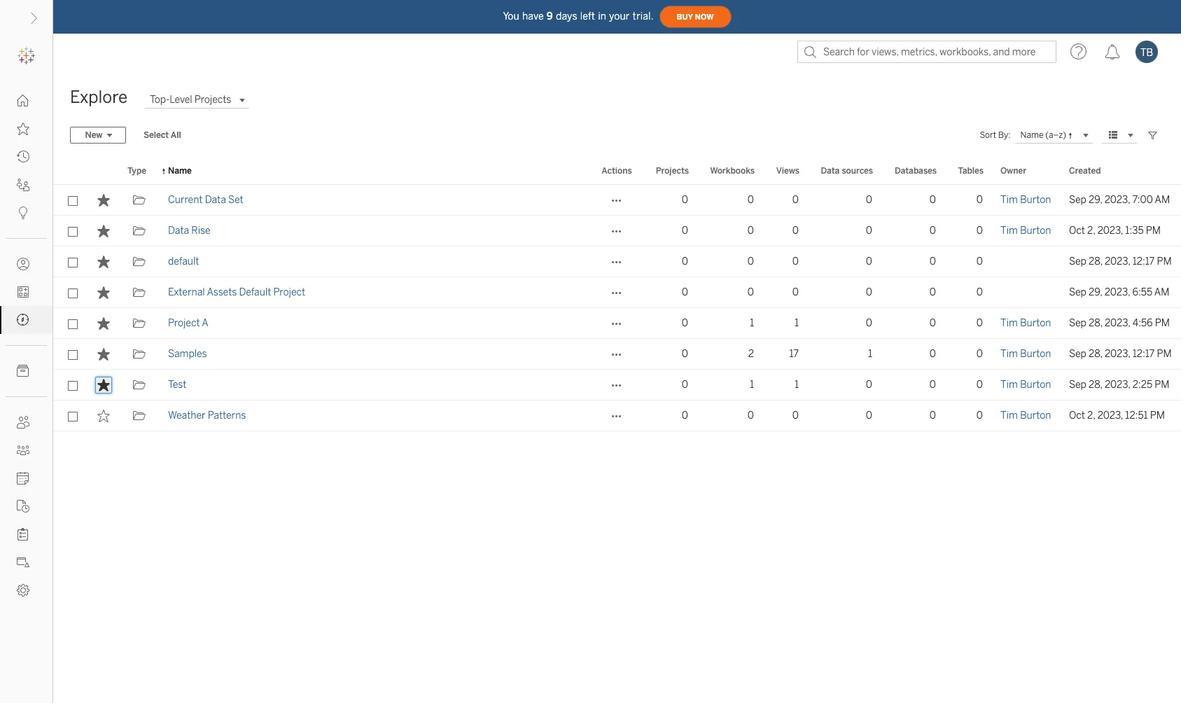 Task type: vqa. For each thing, say whether or not it's contained in the screenshot.
Path: within excel-direct File Path: return reasons_new.xlsx
no



Task type: locate. For each thing, give the bounding box(es) containing it.
5 tim burton link from the top
[[1001, 370, 1051, 401]]

main navigation. press the up and down arrow keys to access links. element
[[0, 87, 53, 604]]

tasks image
[[17, 528, 29, 541]]

workbooks
[[710, 166, 755, 176]]

2 oct from the top
[[1069, 410, 1085, 422]]

3 tim burton link from the top
[[1001, 308, 1051, 339]]

type
[[127, 166, 146, 176]]

1 tim burton link from the top
[[1001, 185, 1051, 216]]

0 vertical spatial project
[[274, 286, 305, 298]]

3 row from the top
[[53, 247, 1181, 277]]

level
[[170, 94, 192, 106]]

am for sep 29, 2023, 7:00 am
[[1155, 194, 1170, 206]]

project right the default
[[274, 286, 305, 298]]

default
[[239, 286, 271, 298]]

1 vertical spatial data
[[205, 194, 226, 206]]

sep 29, 2023, 7:00 am
[[1069, 194, 1170, 206]]

8 row from the top
[[53, 401, 1181, 431]]

tim burton link for sep 28, 2023, 12:17 pm
[[1001, 339, 1051, 370]]

2 tim burton from the top
[[1001, 225, 1051, 237]]

sep 28, 2023, 12:17 pm for 1
[[1069, 348, 1172, 360]]

2 project image from the top
[[133, 225, 145, 237]]

project image left 'external'
[[133, 286, 145, 299]]

default
[[168, 256, 199, 268]]

1 vertical spatial 2,
[[1088, 410, 1096, 422]]

29,
[[1089, 194, 1103, 206], [1089, 286, 1103, 298]]

1 29, from the top
[[1089, 194, 1103, 206]]

project inside "project a" link
[[168, 317, 200, 329]]

project image left "project a" link
[[133, 317, 145, 330]]

4 burton from the top
[[1020, 348, 1051, 360]]

project image left weather
[[133, 410, 145, 422]]

2023, for data rise
[[1098, 225, 1123, 237]]

project a
[[168, 317, 208, 329]]

project a link
[[168, 308, 208, 339]]

sep 28, 2023, 12:17 pm
[[1069, 256, 1172, 268], [1069, 348, 1172, 360]]

1 vertical spatial projects
[[656, 166, 689, 176]]

0 vertical spatial am
[[1155, 194, 1170, 206]]

burton for sep 28, 2023, 2:25 pm
[[1020, 379, 1051, 391]]

4 project image from the top
[[133, 317, 145, 330]]

1 vertical spatial am
[[1155, 286, 1170, 298]]

0 vertical spatial oct
[[1069, 225, 1085, 237]]

projects right level
[[195, 94, 231, 106]]

projects
[[195, 94, 231, 106], [656, 166, 689, 176]]

1 tim burton from the top
[[1001, 194, 1051, 206]]

tim burton for sep 28, 2023, 12:17 pm
[[1001, 348, 1051, 360]]

6 project image from the top
[[133, 410, 145, 422]]

2 28, from the top
[[1089, 317, 1103, 329]]

0 vertical spatial name
[[1021, 130, 1044, 139]]

0 vertical spatial project image
[[133, 256, 145, 268]]

row group
[[53, 185, 1181, 431]]

projects right actions on the top
[[656, 166, 689, 176]]

2023, for samples
[[1105, 348, 1131, 360]]

project image for project
[[133, 317, 145, 330]]

2 2, from the top
[[1088, 410, 1096, 422]]

pm for test
[[1155, 379, 1170, 391]]

0 horizontal spatial name
[[168, 166, 192, 176]]

1 sep from the top
[[1069, 194, 1087, 206]]

data rise
[[168, 225, 211, 237]]

2 cell from the top
[[992, 277, 1061, 308]]

oct 2, 2023, 1:35 pm
[[1069, 225, 1161, 237]]

project
[[274, 286, 305, 298], [168, 317, 200, 329]]

2023, up sep 29, 2023, 6:55 am
[[1105, 256, 1131, 268]]

tim burton for sep 28, 2023, 2:25 pm
[[1001, 379, 1051, 391]]

1:35
[[1126, 225, 1144, 237]]

29, up sep 28, 2023, 4:56 pm
[[1089, 286, 1103, 298]]

tim burton
[[1001, 194, 1051, 206], [1001, 225, 1051, 237], [1001, 317, 1051, 329], [1001, 348, 1051, 360], [1001, 379, 1051, 391], [1001, 410, 1051, 422]]

sep up oct 2, 2023, 12:51 pm on the bottom right of page
[[1069, 379, 1087, 391]]

by:
[[999, 130, 1011, 140]]

pm up sep 29, 2023, 6:55 am
[[1157, 256, 1172, 268]]

2 tim from the top
[[1001, 225, 1018, 237]]

2,
[[1088, 225, 1096, 237], [1088, 410, 1096, 422]]

tim burton link for sep 29, 2023, 7:00 am
[[1001, 185, 1051, 216]]

Search for views, metrics, workbooks, and more text field
[[798, 41, 1057, 63]]

pm for default
[[1157, 256, 1172, 268]]

pm for project a
[[1155, 317, 1170, 329]]

2, down sep 29, 2023, 7:00 am
[[1088, 225, 1096, 237]]

3 28, from the top
[[1089, 348, 1103, 360]]

oct 2, 2023, 12:51 pm
[[1069, 410, 1165, 422]]

name (a–z)
[[1021, 130, 1067, 139]]

select
[[144, 130, 169, 140]]

tables
[[958, 166, 984, 176]]

2 row from the top
[[53, 216, 1181, 247]]

name inside dropdown button
[[1021, 130, 1044, 139]]

2
[[749, 348, 754, 360]]

6 tim from the top
[[1001, 410, 1018, 422]]

1 2, from the top
[[1088, 225, 1096, 237]]

you have 9 days left in your trial.
[[503, 10, 654, 22]]

data left set
[[205, 194, 226, 206]]

tim for sep 28, 2023, 4:56 pm
[[1001, 317, 1018, 329]]

1 horizontal spatial data
[[205, 194, 226, 206]]

buy now button
[[659, 6, 732, 28]]

5 sep from the top
[[1069, 348, 1087, 360]]

2023, left 7:00
[[1105, 194, 1131, 206]]

tim burton for sep 28, 2023, 4:56 pm
[[1001, 317, 1051, 329]]

pm for data rise
[[1146, 225, 1161, 237]]

29, for sep 29, 2023, 6:55 am
[[1089, 286, 1103, 298]]

project image for samples
[[133, 348, 145, 361]]

external assets image
[[17, 365, 29, 377]]

data left sources
[[821, 166, 840, 176]]

data for data rise
[[168, 225, 189, 237]]

data left rise
[[168, 225, 189, 237]]

5 tim from the top
[[1001, 379, 1018, 391]]

pm right 1:35
[[1146, 225, 1161, 237]]

3 project image from the top
[[133, 286, 145, 299]]

tim
[[1001, 194, 1018, 206], [1001, 225, 1018, 237], [1001, 317, 1018, 329], [1001, 348, 1018, 360], [1001, 379, 1018, 391], [1001, 410, 1018, 422]]

buy now
[[677, 12, 714, 21]]

tim burton link
[[1001, 185, 1051, 216], [1001, 216, 1051, 247], [1001, 308, 1051, 339], [1001, 339, 1051, 370], [1001, 370, 1051, 401], [1001, 401, 1051, 431]]

6 row from the top
[[53, 339, 1181, 370]]

1 row from the top
[[53, 185, 1181, 216]]

oct down sep 28, 2023, 2:25 pm
[[1069, 410, 1085, 422]]

9
[[547, 10, 553, 22]]

1 horizontal spatial name
[[1021, 130, 1044, 139]]

1 12:17 from the top
[[1133, 256, 1155, 268]]

1 28, from the top
[[1089, 256, 1103, 268]]

3 burton from the top
[[1020, 317, 1051, 329]]

now
[[695, 12, 714, 21]]

2 horizontal spatial data
[[821, 166, 840, 176]]

4 28, from the top
[[1089, 379, 1103, 391]]

2023, left 6:55
[[1105, 286, 1131, 298]]

2023, left 1:35
[[1098, 225, 1123, 237]]

project image left data rise link on the left top of the page
[[133, 225, 145, 237]]

sort
[[980, 130, 997, 140]]

2 12:17 from the top
[[1133, 348, 1155, 360]]

1 vertical spatial project image
[[133, 348, 145, 361]]

28, down sep 29, 2023, 6:55 am
[[1089, 317, 1103, 329]]

2, down sep 28, 2023, 2:25 pm
[[1088, 410, 1096, 422]]

3 tim from the top
[[1001, 317, 1018, 329]]

2 sep from the top
[[1069, 256, 1087, 268]]

name (a–z) button
[[1015, 127, 1093, 144]]

2 29, from the top
[[1089, 286, 1103, 298]]

5 tim burton from the top
[[1001, 379, 1051, 391]]

project image left the test link
[[133, 379, 145, 391]]

12:17 down 4:56
[[1133, 348, 1155, 360]]

1
[[750, 317, 754, 329], [795, 317, 799, 329], [868, 348, 873, 360], [750, 379, 754, 391], [795, 379, 799, 391]]

pm down sep 28, 2023, 4:56 pm
[[1157, 348, 1172, 360]]

name left (a–z)
[[1021, 130, 1044, 139]]

0 vertical spatial sep 28, 2023, 12:17 pm
[[1069, 256, 1172, 268]]

row containing default
[[53, 247, 1181, 277]]

1 vertical spatial name
[[168, 166, 192, 176]]

2023, left '12:51'
[[1098, 410, 1123, 422]]

12:17 for 0
[[1133, 256, 1155, 268]]

default link
[[168, 247, 199, 277]]

1 vertical spatial oct
[[1069, 410, 1085, 422]]

grid
[[53, 158, 1181, 703]]

28, down oct 2, 2023, 1:35 pm
[[1089, 256, 1103, 268]]

28, up oct 2, 2023, 12:51 pm on the bottom right of page
[[1089, 379, 1103, 391]]

sep for project a
[[1069, 317, 1087, 329]]

recommendations image
[[17, 207, 29, 219]]

sep 28, 2023, 12:17 pm up sep 29, 2023, 6:55 am
[[1069, 256, 1172, 268]]

tim burton for oct 2, 2023, 12:51 pm
[[1001, 410, 1051, 422]]

2023,
[[1105, 194, 1131, 206], [1098, 225, 1123, 237], [1105, 256, 1131, 268], [1105, 286, 1131, 298], [1105, 317, 1131, 329], [1105, 348, 1131, 360], [1105, 379, 1131, 391], [1098, 410, 1123, 422]]

sep down created
[[1069, 194, 1087, 206]]

29, down created
[[1089, 194, 1103, 206]]

explore
[[70, 87, 127, 107]]

0 horizontal spatial project
[[168, 317, 200, 329]]

1 vertical spatial 29,
[[1089, 286, 1103, 298]]

project image left default link
[[133, 256, 145, 268]]

project image for weather
[[133, 410, 145, 422]]

sep down sep 29, 2023, 6:55 am
[[1069, 317, 1087, 329]]

sep
[[1069, 194, 1087, 206], [1069, 256, 1087, 268], [1069, 286, 1087, 298], [1069, 317, 1087, 329], [1069, 348, 1087, 360], [1069, 379, 1087, 391]]

1 project image from the top
[[133, 256, 145, 268]]

sep for default
[[1069, 256, 1087, 268]]

2, for oct 2, 2023, 12:51 pm
[[1088, 410, 1096, 422]]

1 burton from the top
[[1020, 194, 1051, 206]]

4 tim from the top
[[1001, 348, 1018, 360]]

2023, for test
[[1105, 379, 1131, 391]]

1 horizontal spatial project
[[274, 286, 305, 298]]

assets
[[207, 286, 237, 298]]

actions
[[602, 166, 632, 176]]

2 burton from the top
[[1020, 225, 1051, 237]]

sep up sep 28, 2023, 4:56 pm
[[1069, 286, 1087, 298]]

6 tim burton link from the top
[[1001, 401, 1051, 431]]

burton for sep 28, 2023, 12:17 pm
[[1020, 348, 1051, 360]]

28, up sep 28, 2023, 2:25 pm
[[1089, 348, 1103, 360]]

2 project image from the top
[[133, 348, 145, 361]]

owner
[[1001, 166, 1027, 176]]

28, for samples
[[1089, 348, 1103, 360]]

project image for data
[[133, 225, 145, 237]]

pm right 4:56
[[1155, 317, 1170, 329]]

explore image
[[17, 314, 29, 326]]

select all
[[144, 130, 181, 140]]

1 vertical spatial project
[[168, 317, 200, 329]]

3 sep from the top
[[1069, 286, 1087, 298]]

am right 7:00
[[1155, 194, 1170, 206]]

project image left samples link
[[133, 348, 145, 361]]

pm right 2:25
[[1155, 379, 1170, 391]]

2023, for current data set
[[1105, 194, 1131, 206]]

0 horizontal spatial projects
[[195, 94, 231, 106]]

4 row from the top
[[53, 277, 1181, 308]]

burton
[[1020, 194, 1051, 206], [1020, 225, 1051, 237], [1020, 317, 1051, 329], [1020, 348, 1051, 360], [1020, 379, 1051, 391], [1020, 410, 1051, 422]]

your
[[609, 10, 630, 22]]

0
[[682, 194, 688, 206], [748, 194, 754, 206], [793, 194, 799, 206], [866, 194, 873, 206], [930, 194, 936, 206], [977, 194, 983, 206], [682, 225, 688, 237], [748, 225, 754, 237], [793, 225, 799, 237], [866, 225, 873, 237], [930, 225, 936, 237], [977, 225, 983, 237], [682, 256, 688, 268], [748, 256, 754, 268], [793, 256, 799, 268], [866, 256, 873, 268], [930, 256, 936, 268], [977, 256, 983, 268], [682, 286, 688, 298], [748, 286, 754, 298], [793, 286, 799, 298], [866, 286, 873, 298], [930, 286, 936, 298], [977, 286, 983, 298], [682, 317, 688, 329], [866, 317, 873, 329], [930, 317, 936, 329], [977, 317, 983, 329], [682, 348, 688, 360], [930, 348, 936, 360], [977, 348, 983, 360], [682, 379, 688, 391], [866, 379, 873, 391], [930, 379, 936, 391], [977, 379, 983, 391], [682, 410, 688, 422], [748, 410, 754, 422], [793, 410, 799, 422], [866, 410, 873, 422], [930, 410, 936, 422], [977, 410, 983, 422]]

pm
[[1146, 225, 1161, 237], [1157, 256, 1172, 268], [1155, 317, 1170, 329], [1157, 348, 1172, 360], [1155, 379, 1170, 391], [1150, 410, 1165, 422]]

am
[[1155, 194, 1170, 206], [1155, 286, 1170, 298]]

0 vertical spatial 12:17
[[1133, 256, 1155, 268]]

name
[[1021, 130, 1044, 139], [168, 166, 192, 176]]

groups image
[[17, 444, 29, 457]]

oct
[[1069, 225, 1085, 237], [1069, 410, 1085, 422]]

1 vertical spatial sep 28, 2023, 12:17 pm
[[1069, 348, 1172, 360]]

2:25
[[1133, 379, 1153, 391]]

test link
[[168, 370, 186, 401]]

project image down type
[[133, 194, 145, 207]]

0 vertical spatial projects
[[195, 94, 231, 106]]

external
[[168, 286, 205, 298]]

0 horizontal spatial data
[[168, 225, 189, 237]]

am right 6:55
[[1155, 286, 1170, 298]]

all
[[171, 130, 181, 140]]

3 tim burton from the top
[[1001, 317, 1051, 329]]

1 horizontal spatial projects
[[656, 166, 689, 176]]

oct for oct 2, 2023, 1:35 pm
[[1069, 225, 1085, 237]]

4 tim burton link from the top
[[1001, 339, 1051, 370]]

28, for test
[[1089, 379, 1103, 391]]

1 tim from the top
[[1001, 194, 1018, 206]]

2023, left 4:56
[[1105, 317, 1131, 329]]

project image
[[133, 256, 145, 268], [133, 348, 145, 361]]

4 tim burton from the top
[[1001, 348, 1051, 360]]

2, for oct 2, 2023, 1:35 pm
[[1088, 225, 1096, 237]]

tim for oct 2, 2023, 1:35 pm
[[1001, 225, 1018, 237]]

views
[[777, 166, 800, 176]]

12:17 up 6:55
[[1133, 256, 1155, 268]]

2 sep 28, 2023, 12:17 pm from the top
[[1069, 348, 1172, 360]]

5 project image from the top
[[133, 379, 145, 391]]

project image
[[133, 194, 145, 207], [133, 225, 145, 237], [133, 286, 145, 299], [133, 317, 145, 330], [133, 379, 145, 391], [133, 410, 145, 422]]

2 tim burton link from the top
[[1001, 216, 1051, 247]]

project left the a
[[168, 317, 200, 329]]

projects inside dropdown button
[[195, 94, 231, 106]]

am for sep 29, 2023, 6:55 am
[[1155, 286, 1170, 298]]

pm right '12:51'
[[1150, 410, 1165, 422]]

2023, up sep 28, 2023, 2:25 pm
[[1105, 348, 1131, 360]]

6 tim burton from the top
[[1001, 410, 1051, 422]]

7 row from the top
[[53, 370, 1181, 401]]

12:17
[[1133, 256, 1155, 268], [1133, 348, 1155, 360]]

cell
[[992, 247, 1061, 277], [992, 277, 1061, 308]]

navigation panel element
[[0, 42, 53, 604]]

0 vertical spatial 29,
[[1089, 194, 1103, 206]]

sep 28, 2023, 12:17 pm down sep 28, 2023, 4:56 pm
[[1069, 348, 1172, 360]]

6 sep from the top
[[1069, 379, 1087, 391]]

0 vertical spatial 2,
[[1088, 225, 1096, 237]]

row
[[53, 185, 1181, 216], [53, 216, 1181, 247], [53, 247, 1181, 277], [53, 277, 1181, 308], [53, 308, 1181, 339], [53, 339, 1181, 370], [53, 370, 1181, 401], [53, 401, 1181, 431]]

name up the "current" in the left of the page
[[168, 166, 192, 176]]

row containing data rise
[[53, 216, 1181, 247]]

oct down sep 29, 2023, 7:00 am
[[1069, 225, 1085, 237]]

5 row from the top
[[53, 308, 1181, 339]]

1 cell from the top
[[992, 247, 1061, 277]]

5 burton from the top
[[1020, 379, 1051, 391]]

sep up sep 28, 2023, 2:25 pm
[[1069, 348, 1087, 360]]

0 vertical spatial data
[[821, 166, 840, 176]]

samples link
[[168, 339, 207, 370]]

1 oct from the top
[[1069, 225, 1085, 237]]

weather patterns link
[[168, 401, 246, 431]]

2023, left 2:25
[[1105, 379, 1131, 391]]

weather
[[168, 410, 206, 422]]

top-level projects
[[150, 94, 231, 106]]

sep down oct 2, 2023, 1:35 pm
[[1069, 256, 1087, 268]]

4 sep from the top
[[1069, 317, 1087, 329]]

28,
[[1089, 256, 1103, 268], [1089, 317, 1103, 329], [1089, 348, 1103, 360], [1089, 379, 1103, 391]]

data
[[821, 166, 840, 176], [205, 194, 226, 206], [168, 225, 189, 237]]

6 burton from the top
[[1020, 410, 1051, 422]]

data rise link
[[168, 216, 211, 247]]

1 vertical spatial 12:17
[[1133, 348, 1155, 360]]

1 project image from the top
[[133, 194, 145, 207]]

1 sep 28, 2023, 12:17 pm from the top
[[1069, 256, 1172, 268]]

2 vertical spatial data
[[168, 225, 189, 237]]



Task type: describe. For each thing, give the bounding box(es) containing it.
sep 29, 2023, 6:55 am
[[1069, 286, 1170, 298]]

17
[[790, 348, 799, 360]]

project image for current
[[133, 194, 145, 207]]

settings image
[[17, 584, 29, 597]]

12:17 for 1
[[1133, 348, 1155, 360]]

sort by:
[[980, 130, 1011, 140]]

row containing external assets default project
[[53, 277, 1181, 308]]

left
[[580, 10, 595, 22]]

tim burton link for sep 28, 2023, 2:25 pm
[[1001, 370, 1051, 401]]

(a–z)
[[1046, 130, 1067, 139]]

burton for oct 2, 2023, 1:35 pm
[[1020, 225, 1051, 237]]

created
[[1069, 166, 1101, 176]]

sep 28, 2023, 12:17 pm for 0
[[1069, 256, 1172, 268]]

test
[[168, 379, 186, 391]]

project image for default
[[133, 256, 145, 268]]

select all button
[[134, 127, 190, 144]]

current
[[168, 194, 203, 206]]

tim burton link for oct 2, 2023, 1:35 pm
[[1001, 216, 1051, 247]]

recents image
[[17, 151, 29, 163]]

4:56
[[1133, 317, 1153, 329]]

collections image
[[17, 286, 29, 298]]

patterns
[[208, 410, 246, 422]]

shared with me image
[[17, 179, 29, 191]]

12:51
[[1126, 410, 1148, 422]]

row containing project a
[[53, 308, 1181, 339]]

weather patterns
[[168, 410, 246, 422]]

2023, for external assets default project
[[1105, 286, 1131, 298]]

2023, for project a
[[1105, 317, 1131, 329]]

28, for default
[[1089, 256, 1103, 268]]

6:55
[[1133, 286, 1153, 298]]

personal space image
[[17, 258, 29, 270]]

sep for samples
[[1069, 348, 1087, 360]]

29, for sep 29, 2023, 7:00 am
[[1089, 194, 1103, 206]]

days
[[556, 10, 578, 22]]

row containing current data set
[[53, 185, 1181, 216]]

row containing test
[[53, 370, 1181, 401]]

row containing weather patterns
[[53, 401, 1181, 431]]

2023, for default
[[1105, 256, 1131, 268]]

pm for samples
[[1157, 348, 1172, 360]]

sep for test
[[1069, 379, 1087, 391]]

home image
[[17, 95, 29, 107]]

pm for weather patterns
[[1150, 410, 1165, 422]]

row group containing current data set
[[53, 185, 1181, 431]]

name for name
[[168, 166, 192, 176]]

project inside external assets default project link
[[274, 286, 305, 298]]

sep 28, 2023, 2:25 pm
[[1069, 379, 1170, 391]]

have
[[522, 10, 544, 22]]

data sources
[[821, 166, 873, 176]]

a
[[202, 317, 208, 329]]

row containing samples
[[53, 339, 1181, 370]]

set
[[228, 194, 243, 206]]

tim for sep 28, 2023, 12:17 pm
[[1001, 348, 1018, 360]]

project image for external
[[133, 286, 145, 299]]

current data set link
[[168, 185, 243, 216]]

sources
[[842, 166, 873, 176]]

top-
[[150, 94, 170, 106]]

jobs image
[[17, 500, 29, 513]]

external assets default project link
[[168, 277, 305, 308]]

you
[[503, 10, 520, 22]]

tim for sep 28, 2023, 2:25 pm
[[1001, 379, 1018, 391]]

2023, for weather patterns
[[1098, 410, 1123, 422]]

tim burton for sep 29, 2023, 7:00 am
[[1001, 194, 1051, 206]]

sep for current data set
[[1069, 194, 1087, 206]]

7:00
[[1133, 194, 1153, 206]]

in
[[598, 10, 607, 22]]

tim for sep 29, 2023, 7:00 am
[[1001, 194, 1018, 206]]

schedules image
[[17, 472, 29, 485]]

cell for sep 28, 2023, 12:17 pm
[[992, 247, 1061, 277]]

samples
[[168, 348, 207, 360]]

trial.
[[633, 10, 654, 22]]

projects inside "grid"
[[656, 166, 689, 176]]

28, for project a
[[1089, 317, 1103, 329]]

oct for oct 2, 2023, 12:51 pm
[[1069, 410, 1085, 422]]

favorites image
[[17, 123, 29, 135]]

new button
[[70, 127, 126, 144]]

databases
[[895, 166, 937, 176]]

rise
[[191, 225, 211, 237]]

tim burton link for sep 28, 2023, 4:56 pm
[[1001, 308, 1051, 339]]

burton for oct 2, 2023, 12:51 pm
[[1020, 410, 1051, 422]]

sep 28, 2023, 4:56 pm
[[1069, 317, 1170, 329]]

data for data sources
[[821, 166, 840, 176]]

sep for external assets default project
[[1069, 286, 1087, 298]]

external assets default project
[[168, 286, 305, 298]]

buy
[[677, 12, 693, 21]]

grid containing current data set
[[53, 158, 1181, 703]]

current data set
[[168, 194, 243, 206]]

list view image
[[1107, 129, 1120, 141]]

users image
[[17, 416, 29, 429]]

burton for sep 28, 2023, 4:56 pm
[[1020, 317, 1051, 329]]

tim for oct 2, 2023, 12:51 pm
[[1001, 410, 1018, 422]]

tim burton for oct 2, 2023, 1:35 pm
[[1001, 225, 1051, 237]]

name for name (a–z)
[[1021, 130, 1044, 139]]

site status image
[[17, 556, 29, 569]]

cell for sep 29, 2023, 6:55 am
[[992, 277, 1061, 308]]

tim burton link for oct 2, 2023, 12:51 pm
[[1001, 401, 1051, 431]]

top-level projects button
[[144, 91, 250, 108]]

burton for sep 29, 2023, 7:00 am
[[1020, 194, 1051, 206]]

new
[[85, 130, 103, 140]]



